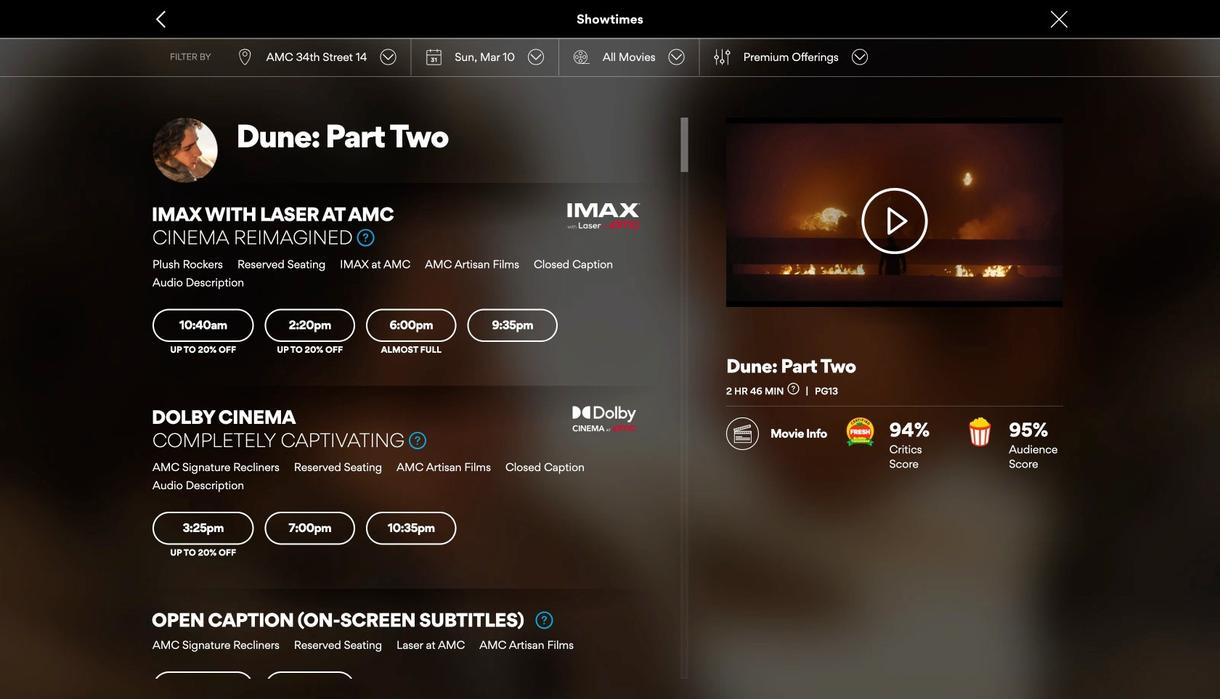 Task type: vqa. For each thing, say whether or not it's contained in the screenshot.
'MORE INFORMATION ABOUT OPEN CAPTION (ON-SCREEN SUBTITLES)' icon
yes



Task type: describe. For each thing, give the bounding box(es) containing it.
rotten tomatoes certified fresh image
[[846, 418, 875, 447]]

more information about image
[[788, 383, 800, 395]]

more information about imax with laser at amc image
[[357, 229, 375, 247]]



Task type: locate. For each thing, give the bounding box(es) containing it.
more information about open caption (on-screen subtitles) image
[[536, 612, 553, 630]]

rotten tomatoes image
[[966, 418, 995, 447]]

play trailer for dune: part two image
[[727, 118, 1064, 307], [841, 188, 949, 254]]

more information about dolby cinema image
[[409, 432, 426, 450]]



